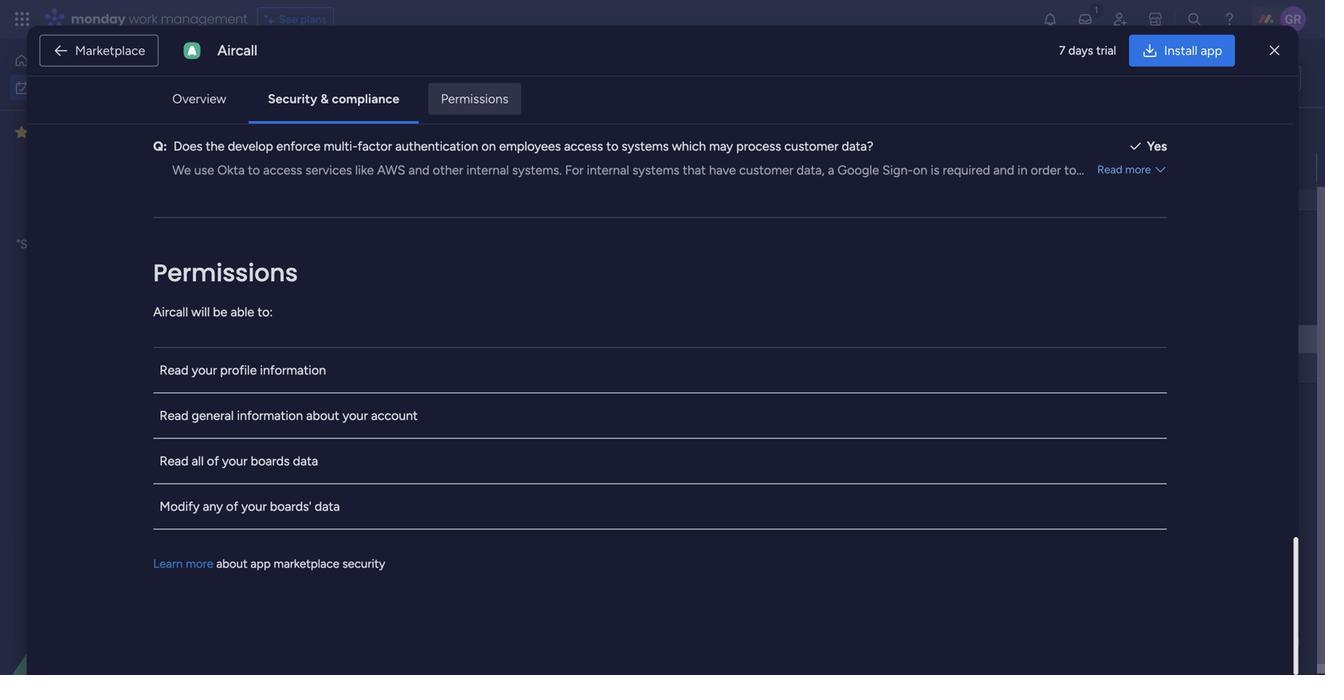Task type: describe. For each thing, give the bounding box(es) containing it.
app inside button
[[1201, 43, 1223, 58]]

employees
[[499, 139, 561, 154]]

2 to- from the top
[[685, 334, 700, 347]]

protect
[[288, 78, 330, 93]]

marketplace button
[[39, 35, 159, 67]]

order
[[1031, 162, 1062, 178]]

to right order
[[1065, 162, 1077, 178]]

privilege?
[[652, 78, 707, 93]]

can
[[168, 237, 187, 251]]

revoke
[[415, 102, 453, 117]]

new item button
[[234, 126, 296, 151]]

modify
[[160, 499, 200, 514]]

to
[[1250, 71, 1261, 85]]

factor
[[358, 139, 392, 154]]

and inside the aircall follows a formal process to grant or revoke access to its resources. system access is based on the concepts of "least-possible-privilege" and a "need-to- know" basis to ensure that authorized access is consistent with the defined responsibilities.
[[987, 102, 1008, 117]]

Filter dashboard by text search field
[[302, 126, 447, 151]]

lottie animation image
[[0, 514, 203, 675]]

2 does from the top
[[174, 139, 203, 154]]

monday marketplace image
[[1148, 11, 1164, 27]]

without a date / 0 items
[[268, 529, 428, 550]]

is left required
[[931, 162, 940, 178]]

next
[[268, 414, 300, 435]]

developer
[[228, 78, 285, 93]]

week for this
[[300, 300, 338, 320]]

1 internal from the left
[[467, 162, 509, 178]]

/ up services
[[333, 128, 341, 148]]

board
[[71, 237, 102, 251]]

search image
[[428, 132, 441, 145]]

boards'
[[270, 499, 312, 514]]

0 inside next week / 0 items
[[356, 419, 363, 432]]

its
[[514, 102, 528, 117]]

with
[[507, 119, 532, 135]]

easily
[[48, 255, 78, 269]]

the down resources.
[[535, 119, 554, 135]]

week for next
[[303, 414, 341, 435]]

1 image
[[1090, 1, 1104, 19]]

project management for project
[[809, 334, 913, 348]]

management for project
[[848, 334, 913, 348]]

item inside button
[[267, 132, 289, 145]]

favorites button
[[11, 119, 155, 146]]

customize button
[[570, 126, 656, 151]]

your left profile
[[192, 362, 217, 378]]

0 horizontal spatial based
[[477, 78, 511, 93]]

later
[[268, 472, 304, 492]]

ensure
[[257, 119, 296, 135]]

modify any of your boards' data
[[160, 499, 340, 514]]

days
[[1069, 43, 1094, 58]]

v2 overdue deadline image
[[1066, 159, 1078, 175]]

a left the "need-
[[1011, 102, 1018, 117]]

on up its
[[514, 78, 529, 93]]

of inside the aircall follows a formal process to grant or revoke access to its resources. system access is based on the concepts of "least-possible-privilege" and a "need-to- know" basis to ensure that authorized access is consistent with the defined responsibilities.
[[827, 102, 839, 117]]

is down revoke
[[432, 119, 441, 135]]

you
[[145, 237, 165, 251]]

account
[[371, 408, 418, 423]]

q:
[[153, 139, 167, 154]]

and left in at the top right
[[994, 162, 1015, 178]]

google
[[838, 162, 879, 178]]

into
[[193, 180, 215, 195]]

for
[[565, 162, 584, 178]]

of left least in the left top of the page
[[606, 78, 618, 93]]

multi-
[[324, 139, 358, 154]]

enforce
[[276, 139, 321, 154]]

privilege"
[[931, 102, 984, 117]]

read for read all of your boards data
[[160, 453, 189, 468]]

we
[[172, 162, 191, 178]]

principle
[[554, 78, 603, 93]]

systems.
[[512, 162, 562, 178]]

responsibilities.
[[604, 119, 691, 135]]

1 horizontal spatial okta
[[264, 180, 291, 195]]

overdue
[[268, 128, 330, 148]]

security
[[342, 557, 385, 571]]

search everything image
[[1187, 11, 1203, 27]]

security
[[268, 91, 318, 106]]

we use okta to access services like aws and other internal systems. for internal systems that have customer data, a google sign-on is required and in order to log into gsuite, okta is needed.
[[172, 162, 1077, 195]]

access right &
[[334, 78, 373, 93]]

grant
[[367, 102, 397, 117]]

home option
[[10, 48, 194, 73]]

so
[[105, 237, 117, 251]]

and right the aws on the left of the page
[[409, 162, 430, 178]]

does the developer protect access to customer data based on the principle of least privilege?
[[174, 78, 707, 93]]

permissions button
[[428, 83, 521, 115]]

later
[[131, 255, 155, 269]]

project management link for project
[[807, 326, 954, 353]]

jan
[[1100, 161, 1117, 173]]

date
[[342, 529, 375, 550]]

access down or
[[389, 119, 429, 135]]

formal
[[264, 102, 301, 117]]

systems inside we use okta to access services like aws and other internal systems. for internal systems that have customer data, a google sign-on is required and in order to log into gsuite, okta is needed.
[[633, 162, 680, 178]]

1 vertical spatial about
[[216, 557, 248, 571]]

learn more link
[[153, 557, 213, 571]]

see plans button
[[257, 7, 334, 31]]

customer inside we use okta to access services like aws and other internal systems. for internal systems that have customer data, a google sign-on is required and in order to log into gsuite, okta is needed.
[[739, 162, 794, 178]]

project for project
[[809, 334, 845, 348]]

1 do from the top
[[700, 162, 713, 175]]

read general information about your account
[[160, 408, 418, 423]]

your left "boards"
[[222, 453, 248, 468]]

read more
[[1098, 162, 1151, 176]]

new
[[241, 132, 264, 145]]

0 vertical spatial systems
[[622, 139, 669, 154]]

profile
[[220, 362, 257, 378]]

to up gsuite,
[[248, 162, 260, 178]]

it
[[121, 255, 128, 269]]

follows
[[210, 102, 251, 117]]

management for task 1
[[848, 162, 913, 175]]

/ right this
[[342, 300, 349, 320]]

install app button
[[1129, 35, 1235, 67]]

7
[[1059, 43, 1066, 58]]

install app
[[1164, 43, 1223, 58]]

aircall will be able to:
[[153, 304, 273, 319]]

will
[[191, 304, 210, 319]]

the up resources.
[[532, 78, 551, 93]]

0 vertical spatial okta
[[217, 162, 245, 178]]

work
[[278, 60, 342, 96]]

1 horizontal spatial process
[[736, 139, 781, 154]]

aircall follows a formal process to grant or revoke access to its resources. system access is based on the concepts of "least-possible-privilege" and a "need-to- know" basis to ensure that authorized access is consistent with the defined responsibilities.
[[172, 102, 1076, 135]]

concepts
[[770, 102, 824, 117]]

q: does the develop enforce multi-factor authentication on employees access to systems which may process customer data?
[[153, 139, 874, 154]]

know"
[[172, 119, 207, 135]]

trial
[[1097, 43, 1117, 58]]

the down basis
[[206, 139, 225, 154]]

overview button
[[160, 83, 239, 115]]

0 inside without a date / 0 items
[[390, 534, 397, 547]]

a down the developer
[[254, 102, 261, 117]]

the up follows
[[206, 78, 225, 93]]

yes
[[1147, 139, 1167, 154]]

to up authorized
[[352, 102, 364, 117]]

home link
[[10, 48, 194, 73]]

read for read general information about your account
[[160, 408, 189, 423]]

more for learn
[[186, 557, 213, 571]]

lottie animation element
[[0, 514, 203, 675]]

access up consistent
[[457, 102, 496, 117]]

of right 'all'
[[207, 453, 219, 468]]

overview
[[172, 91, 226, 106]]

is left needed.
[[295, 180, 303, 195]]

required
[[943, 162, 990, 178]]

aircall for aircall will be able to:
[[153, 304, 188, 319]]

security & compliance
[[268, 91, 400, 106]]

v2 star 2 image
[[15, 123, 28, 142]]

permissions inside button
[[441, 91, 509, 106]]



Task type: vqa. For each thing, say whether or not it's contained in the screenshot.
Overview button
yes



Task type: locate. For each thing, give the bounding box(es) containing it.
1 horizontal spatial any
[[203, 499, 223, 514]]

0 vertical spatial management
[[848, 162, 913, 175]]

0 vertical spatial information
[[260, 362, 326, 378]]

0 right later at the left
[[318, 476, 326, 490]]

information up "boards"
[[237, 408, 303, 423]]

read for read your profile information
[[160, 362, 189, 378]]

2 project management link from the top
[[807, 326, 954, 353]]

does down the know"
[[174, 139, 203, 154]]

this
[[268, 300, 297, 320]]

greg robinson image
[[1281, 6, 1306, 32]]

1 vertical spatial systems
[[633, 162, 680, 178]]

1 inside overdue / 1 item
[[344, 132, 349, 145]]

group
[[710, 128, 741, 141]]

to:
[[258, 304, 273, 319]]

develop
[[228, 139, 273, 154]]

2 horizontal spatial that
[[683, 162, 706, 178]]

does down "application logo"
[[174, 78, 203, 93]]

my work
[[235, 60, 342, 96]]

1 horizontal spatial 0
[[356, 419, 363, 432]]

to do list button
[[1220, 65, 1302, 91]]

more for read
[[1126, 162, 1151, 176]]

plans
[[301, 12, 327, 26]]

marketplace
[[274, 557, 340, 571]]

0 horizontal spatial more
[[186, 557, 213, 571]]

1 project management link from the top
[[807, 153, 954, 181]]

1 to- from the top
[[685, 162, 700, 175]]

items inside next week / 0 items
[[365, 419, 393, 432]]

update feed image
[[1078, 11, 1094, 27]]

this week /
[[268, 300, 353, 320]]

1 vertical spatial okta
[[264, 180, 291, 195]]

1 project management from the top
[[809, 162, 913, 175]]

that inside we use okta to access services like aws and other internal systems. for internal systems that have customer data, a google sign-on is required and in order to log into gsuite, okta is needed.
[[683, 162, 706, 178]]

1 vertical spatial to-
[[685, 334, 700, 347]]

and
[[987, 102, 1008, 117], [409, 162, 430, 178], [994, 162, 1015, 178]]

read more link
[[1098, 161, 1167, 177]]

access down so
[[81, 255, 118, 269]]

process inside the aircall follows a formal process to grant or revoke access to its resources. system access is based on the concepts of "least-possible-privilege" and a "need-to- know" basis to ensure that authorized access is consistent with the defined responsibilities.
[[304, 102, 349, 117]]

is
[[681, 102, 690, 117], [432, 119, 441, 135], [931, 162, 940, 178], [295, 180, 303, 195]]

0 horizontal spatial item
[[267, 132, 289, 145]]

/ right later at the left
[[307, 472, 315, 492]]

monday
[[71, 10, 126, 28]]

0 left account
[[356, 419, 363, 432]]

aircall for aircall follows a formal process to grant or revoke access to its resources. system access is based on the concepts of "least-possible-privilege" and a "need-to- know" basis to ensure that authorized access is consistent with the defined responsibilities.
[[172, 102, 207, 117]]

read your profile information
[[160, 362, 326, 378]]

1 horizontal spatial more
[[1126, 162, 1151, 176]]

0 vertical spatial process
[[304, 102, 349, 117]]

1 horizontal spatial item
[[293, 361, 315, 375]]

items inside later / 0 items
[[328, 476, 356, 490]]

to-
[[685, 162, 700, 175], [685, 334, 700, 347]]

1 management from the top
[[848, 162, 913, 175]]

items
[[536, 132, 564, 145], [365, 419, 393, 432], [328, 476, 356, 490], [400, 534, 428, 547]]

0 vertical spatial data
[[449, 78, 474, 93]]

0 horizontal spatial 0
[[318, 476, 326, 490]]

0 horizontal spatial internal
[[467, 162, 509, 178]]

project for task 1
[[809, 162, 845, 175]]

to down the aircall follows a formal process to grant or revoke access to its resources. system access is based on the concepts of "least-possible-privilege" and a "need-to- know" basis to ensure that authorized access is consistent with the defined responsibilities.
[[607, 139, 619, 154]]

1 horizontal spatial that
[[299, 119, 322, 135]]

1 vertical spatial does
[[174, 139, 203, 154]]

process up overdue / 1 item
[[304, 102, 349, 117]]

next week / 0 items
[[268, 414, 393, 435]]

1 vertical spatial information
[[237, 408, 303, 423]]

permissions up consistent
[[441, 91, 509, 106]]

security & compliance button
[[255, 83, 412, 115]]

0 vertical spatial customer
[[391, 78, 445, 93]]

1 vertical spatial 0
[[318, 476, 326, 490]]

your left account
[[343, 408, 368, 423]]

read
[[1098, 162, 1123, 176], [160, 362, 189, 378], [160, 408, 189, 423], [160, 453, 189, 468]]

basis
[[210, 119, 239, 135]]

1 left the factor
[[344, 132, 349, 145]]

1 does from the top
[[174, 78, 203, 93]]

a right data, in the top right of the page
[[828, 162, 835, 178]]

1 vertical spatial to-do
[[685, 334, 713, 347]]

2 vertical spatial data
[[315, 499, 340, 514]]

1 horizontal spatial 1
[[344, 132, 349, 145]]

0
[[356, 419, 363, 432], [318, 476, 326, 490], [390, 534, 397, 547]]

1 vertical spatial 1
[[283, 161, 287, 174]]

based
[[477, 78, 511, 93], [693, 102, 728, 117]]

gsuite,
[[219, 180, 261, 195]]

0 inside later / 0 items
[[318, 476, 326, 490]]

1 to-do from the top
[[685, 162, 713, 175]]

1 horizontal spatial based
[[693, 102, 728, 117]]

0 horizontal spatial permissions
[[153, 256, 298, 290]]

any for modify
[[203, 499, 223, 514]]

1 vertical spatial aircall
[[172, 102, 207, 117]]

systems
[[622, 139, 669, 154], [633, 162, 680, 178]]

0 vertical spatial week
[[300, 300, 338, 320]]

1 vertical spatial data
[[293, 453, 318, 468]]

app right the "install"
[[1201, 43, 1223, 58]]

item inside overdue / 1 item
[[352, 132, 374, 145]]

invite members image
[[1113, 11, 1129, 27]]

any
[[49, 237, 68, 251], [203, 499, 223, 514]]

None search field
[[302, 126, 447, 151]]

1 vertical spatial do
[[700, 334, 713, 347]]

permissions
[[441, 91, 509, 106], [153, 256, 298, 290]]

0 vertical spatial more
[[1126, 162, 1151, 176]]

customer right have
[[739, 162, 794, 178]]

on left required
[[913, 162, 928, 178]]

permissions up be
[[153, 256, 298, 290]]

more
[[1126, 162, 1151, 176], [186, 557, 213, 571]]

aircall for aircall
[[217, 42, 257, 59]]

0 vertical spatial permissions
[[441, 91, 509, 106]]

1 vertical spatial week
[[303, 414, 341, 435]]

week
[[300, 300, 338, 320], [303, 414, 341, 435]]

which
[[672, 139, 706, 154]]

0 vertical spatial app
[[1201, 43, 1223, 58]]

able
[[231, 304, 254, 319]]

aws
[[377, 162, 405, 178]]

"need-
[[1021, 102, 1059, 117]]

of left "least-
[[827, 102, 839, 117]]

2 to-do from the top
[[685, 334, 713, 347]]

week right next
[[303, 414, 341, 435]]

to left its
[[499, 102, 511, 117]]

2 project management from the top
[[809, 334, 913, 348]]

data?
[[842, 139, 874, 154]]

help image
[[1222, 11, 1238, 27]]

to-
[[1059, 102, 1076, 117]]

1 horizontal spatial about
[[306, 408, 340, 423]]

1 vertical spatial project management link
[[807, 326, 954, 353]]

0 vertical spatial does
[[174, 78, 203, 93]]

2 vertical spatial aircall
[[153, 304, 188, 319]]

notifications image
[[1043, 11, 1058, 27]]

log
[[172, 180, 190, 195]]

"star" any board so that you can easily access it later
[[16, 237, 187, 269]]

jan 23
[[1100, 161, 1131, 173]]

marketplace
[[75, 43, 145, 58]]

0 right 'date'
[[390, 534, 397, 547]]

systems down responsibilities.
[[622, 139, 669, 154]]

about right next
[[306, 408, 340, 423]]

authentication
[[395, 139, 478, 154]]

read for read more
[[1098, 162, 1123, 176]]

about right learn more link
[[216, 557, 248, 571]]

a left 'date'
[[328, 529, 338, 550]]

1 vertical spatial app
[[251, 557, 271, 571]]

is down privilege? at the top
[[681, 102, 690, 117]]

okta up gsuite,
[[217, 162, 245, 178]]

that up enforce
[[299, 119, 322, 135]]

later / 0 items
[[268, 472, 356, 492]]

a
[[254, 102, 261, 117], [1011, 102, 1018, 117], [828, 162, 835, 178], [328, 529, 338, 550]]

&
[[321, 91, 329, 106]]

0 vertical spatial do
[[700, 162, 713, 175]]

1 vertical spatial process
[[736, 139, 781, 154]]

0 vertical spatial any
[[49, 237, 68, 251]]

/ right 'date'
[[379, 529, 386, 550]]

sign-
[[883, 162, 913, 178]]

have
[[709, 162, 736, 178]]

based inside the aircall follows a formal process to grant or revoke access to its resources. system access is based on the concepts of "least-possible-privilege" and a "need-to- know" basis to ensure that authorized access is consistent with the defined responsibilities.
[[693, 102, 728, 117]]

home
[[35, 54, 66, 67]]

1 horizontal spatial permissions
[[441, 91, 509, 106]]

customize
[[596, 132, 650, 145]]

project management for task 1
[[809, 162, 913, 175]]

0 vertical spatial 0
[[356, 419, 363, 432]]

aircall up my
[[217, 42, 257, 59]]

2 management from the top
[[848, 334, 913, 348]]

of down read all of your boards data
[[226, 499, 238, 514]]

on inside the aircall follows a formal process to grant or revoke access to its resources. system access is based on the concepts of "least-possible-privilege" and a "need-to- know" basis to ensure that authorized access is consistent with the defined responsibilities.
[[731, 102, 745, 117]]

access inside we use okta to access services like aws and other internal systems. for internal systems that have customer data, a google sign-on is required and in order to log into gsuite, okta is needed.
[[263, 162, 302, 178]]

customer up data, in the top right of the page
[[785, 139, 839, 154]]

project management link for task 1
[[807, 153, 954, 181]]

a inside we use okta to access services like aws and other internal systems. for internal systems that have customer data, a google sign-on is required and in order to log into gsuite, okta is needed.
[[828, 162, 835, 178]]

1 vertical spatial more
[[186, 557, 213, 571]]

1 horizontal spatial app
[[1201, 43, 1223, 58]]

2 vertical spatial 0
[[390, 534, 397, 547]]

customer up or
[[391, 78, 445, 93]]

0 horizontal spatial that
[[120, 237, 142, 251]]

1 horizontal spatial internal
[[587, 162, 629, 178]]

1 vertical spatial that
[[683, 162, 706, 178]]

add
[[270, 361, 290, 375]]

2 do from the top
[[700, 334, 713, 347]]

use
[[194, 162, 214, 178]]

resources.
[[531, 102, 590, 117]]

23
[[1119, 161, 1131, 173]]

the left concepts at the top of the page
[[748, 102, 767, 117]]

that inside the aircall follows a formal process to grant or revoke access to its resources. system access is based on the concepts of "least-possible-privilege" and a "need-to- know" basis to ensure that authorized access is consistent with the defined responsibilities.
[[299, 119, 322, 135]]

0 vertical spatial 1
[[344, 132, 349, 145]]

okta
[[217, 162, 245, 178], [264, 180, 291, 195]]

other
[[433, 162, 463, 178]]

your left boards'
[[241, 499, 267, 514]]

internal down hide
[[467, 162, 509, 178]]

any right modify
[[203, 499, 223, 514]]

0 horizontal spatial 1
[[283, 161, 287, 174]]

2 vertical spatial that
[[120, 237, 142, 251]]

0 vertical spatial project management link
[[807, 153, 954, 181]]

1 vertical spatial based
[[693, 102, 728, 117]]

0 vertical spatial project management
[[809, 162, 913, 175]]

more down yes
[[1126, 162, 1151, 176]]

data up later / 0 items
[[293, 453, 318, 468]]

all
[[192, 453, 204, 468]]

1 vertical spatial any
[[203, 499, 223, 514]]

0 horizontal spatial process
[[304, 102, 349, 117]]

aircall left will
[[153, 304, 188, 319]]

systems down which at the right
[[633, 162, 680, 178]]

general
[[192, 408, 234, 423]]

to
[[376, 78, 388, 93], [352, 102, 364, 117], [499, 102, 511, 117], [242, 119, 254, 135], [607, 139, 619, 154], [248, 162, 260, 178], [1065, 162, 1077, 178]]

0 vertical spatial to-
[[685, 162, 700, 175]]

data,
[[797, 162, 825, 178]]

any up the "easily"
[[49, 237, 68, 251]]

access up responsibilities.
[[639, 102, 678, 117]]

app down without
[[251, 557, 271, 571]]

on down consistent
[[482, 139, 496, 154]]

favorites
[[34, 125, 88, 140]]

that down which at the right
[[683, 162, 706, 178]]

0 vertical spatial that
[[299, 119, 322, 135]]

2 vertical spatial customer
[[739, 162, 794, 178]]

2 horizontal spatial 0
[[390, 534, 397, 547]]

"least-
[[842, 102, 879, 117]]

application logo image
[[179, 38, 205, 63]]

any for "star"
[[49, 237, 68, 251]]

data up revoke
[[449, 78, 474, 93]]

2 horizontal spatial item
[[352, 132, 374, 145]]

0 horizontal spatial okta
[[217, 162, 245, 178]]

without
[[268, 529, 324, 550]]

1 vertical spatial management
[[848, 334, 913, 348]]

more right learn
[[186, 557, 213, 571]]

/ left account
[[344, 414, 352, 435]]

0 vertical spatial aircall
[[217, 42, 257, 59]]

compliance
[[332, 91, 400, 106]]

week right this
[[300, 300, 338, 320]]

1 right task
[[283, 161, 287, 174]]

2 internal from the left
[[587, 162, 629, 178]]

to up "develop"
[[242, 119, 254, 135]]

hide done items
[[482, 132, 564, 145]]

0 horizontal spatial about
[[216, 557, 248, 571]]

0 vertical spatial to-do
[[685, 162, 713, 175]]

+ add item
[[260, 361, 315, 375]]

0 horizontal spatial app
[[251, 557, 271, 571]]

on up group
[[731, 102, 745, 117]]

read all of your boards data
[[160, 453, 318, 468]]

defined
[[557, 119, 601, 135]]

my
[[235, 60, 272, 96]]

project management
[[809, 162, 913, 175], [809, 334, 913, 348]]

access down enforce
[[263, 162, 302, 178]]

like
[[355, 162, 374, 178]]

items inside without a date / 0 items
[[400, 534, 428, 547]]

data down later / 0 items
[[315, 499, 340, 514]]

data for read all of your boards data
[[293, 453, 318, 468]]

information up read general information about your account
[[260, 362, 326, 378]]

on inside we use okta to access services like aws and other internal systems. for internal systems that have customer data, a google sign-on is required and in order to log into gsuite, okta is needed.
[[913, 162, 928, 178]]

access inside ""star" any board so that you can easily access it later"
[[81, 255, 118, 269]]

aircall
[[217, 42, 257, 59], [172, 102, 207, 117], [153, 304, 188, 319]]

install
[[1164, 43, 1198, 58]]

data for modify any of your boards' data
[[315, 499, 340, 514]]

management
[[161, 10, 248, 28]]

least
[[622, 78, 649, 93]]

that up "it"
[[120, 237, 142, 251]]

based up consistent
[[477, 78, 511, 93]]

possible-
[[879, 102, 931, 117]]

internal down customize button
[[587, 162, 629, 178]]

1 vertical spatial permissions
[[153, 256, 298, 290]]

0 vertical spatial about
[[306, 408, 340, 423]]

1 vertical spatial project management
[[809, 334, 913, 348]]

any inside ""star" any board so that you can easily access it later"
[[49, 237, 68, 251]]

select product image
[[14, 11, 30, 27]]

dapulse x slim image
[[1270, 41, 1280, 60]]

and right privilege"
[[987, 102, 1008, 117]]

process right may
[[736, 139, 781, 154]]

see plans
[[279, 12, 327, 26]]

aircall up the know"
[[172, 102, 207, 117]]

aircall inside the aircall follows a formal process to grant or revoke access to its resources. system access is based on the concepts of "least-possible-privilege" and a "need-to- know" basis to ensure that authorized access is consistent with the defined responsibilities.
[[172, 102, 207, 117]]

1 vertical spatial customer
[[785, 139, 839, 154]]

new item
[[241, 132, 289, 145]]

okta down the 'task 1'
[[264, 180, 291, 195]]

access down defined
[[564, 139, 603, 154]]

that inside ""star" any board so that you can easily access it later"
[[120, 237, 142, 251]]

0 vertical spatial based
[[477, 78, 511, 93]]

to do list
[[1250, 71, 1294, 85]]

to up grant
[[376, 78, 388, 93]]

based up group
[[693, 102, 728, 117]]

+
[[260, 361, 267, 375]]

0 horizontal spatial any
[[49, 237, 68, 251]]



